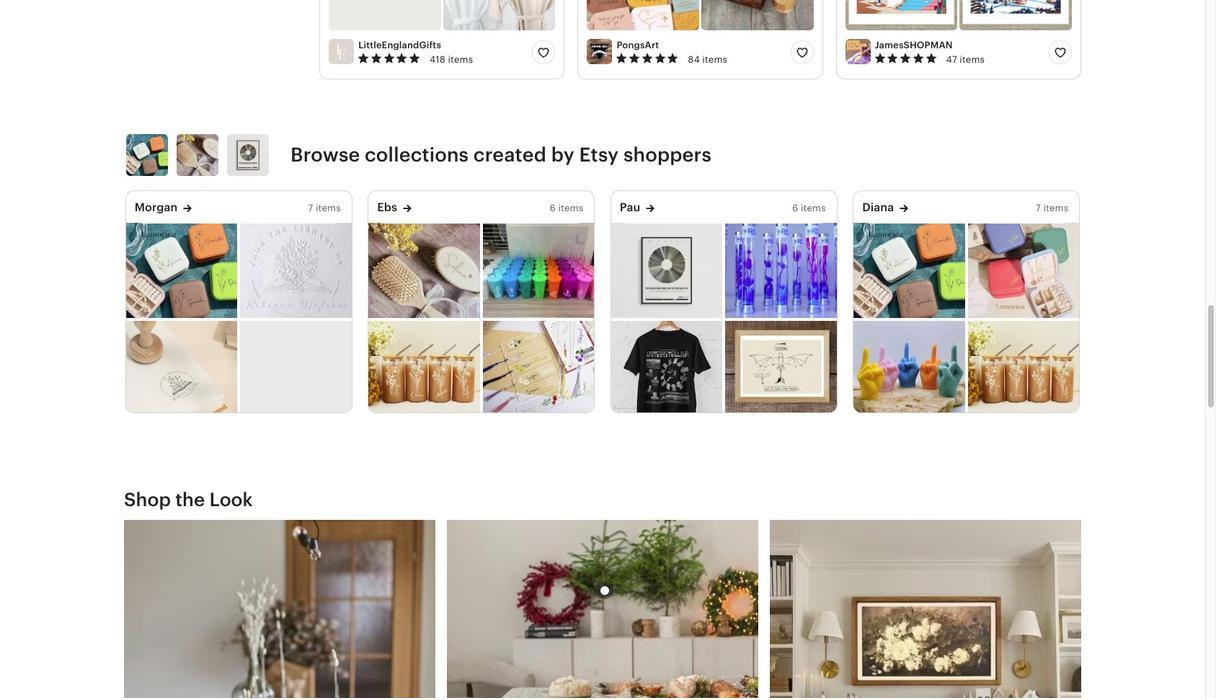 Task type: locate. For each thing, give the bounding box(es) containing it.
items
[[448, 54, 473, 65], [703, 54, 728, 65], [960, 54, 985, 65], [316, 203, 341, 213], [559, 203, 584, 213], [801, 203, 826, 213], [1044, 203, 1069, 213]]

personalised name cold cup 24oz | starbucks cup with lid and straw | hen party | bridesmaid | party | birthday | name cup image
[[483, 223, 594, 318]]

6
[[550, 203, 556, 213], [793, 203, 799, 213]]

2 7 items from the left
[[1036, 203, 1069, 213]]

0 horizontal spatial custom name cup with birth flower,birth month iced coffee cup,custom name tumbler,bridesmaid gifts idea,holiday gift,christmas gifts for her image
[[369, 321, 480, 415]]

1 engraved birth flower jewellery box, travel jewelry box, birthday gift, bridal party gifts, bridesmaid gifts, gift for her image from the left
[[126, 223, 237, 318]]

shoppers
[[624, 144, 712, 166]]

6 up "flora planet pandora navi vial - james cameron - avatar 2 - gdr - atokirina - neytiri - jake sully - alpha centauri alien"
[[793, 203, 799, 213]]

1 horizontal spatial 7
[[1036, 203, 1041, 213]]

middle finger candle,gift,f*ck you,funny gift, finger candle,handmade,vegan,soy wax,various colours,birthday,present image
[[854, 321, 966, 415]]

2 engraved birth flower jewellery box, travel jewelry box, birthday gift, bridal party gifts, bridesmaid gifts, gift for her image from the left
[[854, 223, 966, 318]]

custom name cup with birth flower,birth month iced coffee cup,custom name tumbler,bridesmaid gifts idea,holiday gift,christmas gifts for her image for christmas gift for her gift for mum gift for girlfriend christmas gift ideas gift for wife gift for sister gift for woman custom jewelry box image
[[968, 321, 1080, 415]]

7 items down browse
[[308, 203, 341, 213]]

2 6 items from the left
[[793, 203, 826, 213]]

1 horizontal spatial 6
[[793, 203, 799, 213]]

engraved birth flower jewellery box, travel jewelry box, birthday gift, bridal party gifts, bridesmaid gifts, gift for her image down "diana"
[[854, 223, 966, 318]]

7
[[308, 203, 313, 213], [1036, 203, 1041, 213]]

6 items up "flora planet pandora navi vial - james cameron - avatar 2 - gdr - atokirina - neytiri - jake sully - alpha centauri alien"
[[793, 203, 826, 213]]

2 6 from the left
[[793, 203, 799, 213]]

items left "diana"
[[801, 203, 826, 213]]

0 horizontal spatial 6
[[550, 203, 556, 213]]

6 down the by
[[550, 203, 556, 213]]

1 horizontal spatial 7 items
[[1036, 203, 1069, 213]]

0 horizontal spatial 6 items
[[550, 203, 584, 213]]

2 7 from the left
[[1036, 203, 1041, 213]]

2 custom name cup with birth flower,birth month iced coffee cup,custom name tumbler,bridesmaid gifts idea,holiday gift,christmas gifts for her image from the left
[[968, 321, 1080, 415]]

jamesshopman
[[875, 39, 953, 50]]

pau
[[620, 201, 641, 214]]

shop
[[124, 489, 171, 510]]

7 items up christmas gift for her gift for mum gift for girlfriend christmas gift ideas gift for wife gift for sister gift for woman custom jewelry box image
[[1036, 203, 1069, 213]]

6 items down the by
[[550, 203, 584, 213]]

engraved birth flower jewellery box, travel jewelry box, birthday gift, bridal party gifts, bridesmaid gifts, gift for her image for diana
[[854, 223, 966, 318]]

ebs
[[377, 201, 397, 214]]

sketch poster: how to train your dragon paper support 100% handmade cotton image
[[726, 321, 837, 415]]

image containing listing magiclinen tablecloth image
[[447, 520, 759, 698]]

1 6 from the left
[[550, 203, 556, 213]]

1 horizontal spatial custom name cup with birth flower,birth month iced coffee cup,custom name tumbler,bridesmaid gifts idea,holiday gift,christmas gifts for her image
[[968, 321, 1080, 415]]

personalized book stamp | custom library stamp | self inking library stamp | from the library of stamp | book lover | personalized stamp image
[[126, 321, 237, 415]]

items down browse
[[316, 203, 341, 213]]

1 horizontal spatial engraved birth flower jewellery box, travel jewelry box, birthday gift, bridal party gifts, bridesmaid gifts, gift for her image
[[854, 223, 966, 318]]

6 for pau
[[793, 203, 799, 213]]

christmas gift for her gift for mum gift for girlfriend christmas gift ideas gift for wife gift for sister gift for woman custom jewelry box image
[[968, 223, 1080, 318]]

0 horizontal spatial engraved birth flower jewellery box, travel jewelry box, birthday gift, bridal party gifts, bridesmaid gifts, gift for her image
[[126, 223, 237, 318]]

6 items for ebs
[[550, 203, 584, 213]]

6 items
[[550, 203, 584, 213], [793, 203, 826, 213]]

0 horizontal spatial 7
[[308, 203, 313, 213]]

1 7 from the left
[[308, 203, 313, 213]]

etsy
[[580, 144, 619, 166]]

6 items for pau
[[793, 203, 826, 213]]

1 custom name cup with birth flower,birth month iced coffee cup,custom name tumbler,bridesmaid gifts idea,holiday gift,christmas gifts for her image from the left
[[369, 321, 480, 415]]

7 items for diana
[[1036, 203, 1069, 213]]

418
[[430, 54, 446, 65]]

items right 418
[[448, 54, 473, 65]]

7 down browse
[[308, 203, 313, 213]]

7 items
[[308, 203, 341, 213], [1036, 203, 1069, 213]]

1 7 items from the left
[[308, 203, 341, 213]]

custom name cup with birth flower,birth month iced coffee cup,custom name tumbler,bridesmaid gifts idea,holiday gift,christmas gifts for her image
[[369, 321, 480, 415], [968, 321, 1080, 415]]

engraved birth flower jewellery box, travel jewelry box, birthday gift, bridal party gifts, bridesmaid gifts, gift for her image
[[126, 223, 237, 318], [854, 223, 966, 318]]

1 horizontal spatial 6 items
[[793, 203, 826, 213]]

engraved birth flower jewellery box, travel jewelry box, birthday gift, bridal party gifts, bridesmaid gifts, gift for her image down 'morgan'
[[126, 223, 237, 318]]

84 items
[[688, 54, 728, 65]]

84
[[688, 54, 700, 65]]

1 6 items from the left
[[550, 203, 584, 213]]

0 horizontal spatial 7 items
[[308, 203, 341, 213]]

7 up christmas gift for her gift for mum gift for girlfriend christmas gift ideas gift for wife gift for sister gift for woman custom jewelry box image
[[1036, 203, 1041, 213]]

image containing listing thingstories linen runner image
[[124, 520, 435, 698]]



Task type: vqa. For each thing, say whether or not it's contained in the screenshot.
CHRISTMAS GIFT FOR HER GIFT FOR MUM GIFT FOR GIRLFRIEND CHRISTMAS GIFT IDEAS GIFT FOR WIFE GIFT FOR SISTER GIFT FOR WOMAN CUSTOM JEWELRY BOX image
yes



Task type: describe. For each thing, give the bounding box(es) containing it.
look
[[209, 489, 253, 510]]

collections
[[365, 144, 469, 166]]

engraved birth flower jewellery box, travel jewelry box, birthday gift, bridal party gifts, bridesmaid gifts, gift for her image for morgan
[[126, 223, 237, 318]]

7 items for morgan
[[308, 203, 341, 213]]

customized bridesmaids hair comb, bridesmaid gifts, name engraved girls comb, personalized bridesmaids gift comb image
[[369, 223, 480, 318]]

custom name cup with birth flower,birth month iced coffee cup,custom name tumbler,bridesmaid gifts idea,holiday gift,christmas gifts for her image for customized bridesmaids hair comb, bridesmaid gifts, name engraved girls comb, personalized bridesmaids gift comb image
[[369, 321, 480, 415]]

image containing listing ninisandfamily stockings image
[[771, 520, 1082, 698]]

browse
[[291, 144, 360, 166]]

items right 47
[[960, 54, 985, 65]]

6 for ebs
[[550, 203, 556, 213]]

interstellar tshirt, interstellar movie tshirt, interstellar christopher nolan movies tshirt, movies graphic tshirt sweatshirt hoodies image
[[611, 321, 723, 415]]

7 for diana
[[1036, 203, 1041, 213]]

47 items
[[947, 54, 985, 65]]

custom birth flower bookmark,personalised floral bookmark for women,aesthetic bookmark with tassel,acrylic name bookmark,birthday,xmas gift image
[[483, 321, 594, 415]]

top seller - from the library of book embosser custom personalized from the library of book belongs to ex libris book lover gift 1 5/8" image
[[240, 223, 352, 318]]

beautiful personalized eco bookmarks! real flowers. gift for her and for him. book lovers gift. birthday. anniversary. graduation gift. image
[[240, 321, 352, 415]]

7 for morgan
[[308, 203, 313, 213]]

morgan
[[135, 201, 178, 214]]

littleenglandgifts
[[359, 39, 441, 50]]

browse collections created by etsy shoppers
[[291, 144, 712, 166]]

47
[[947, 54, 958, 65]]

pongsart
[[617, 39, 659, 50]]

418 items
[[430, 54, 473, 65]]

by
[[552, 144, 575, 166]]

the
[[176, 489, 205, 510]]

flora planet pandora navi vial - james cameron - avatar 2 - gdr - atokirina - neytiri - jake sully - alpha centauri alien image
[[726, 223, 837, 318]]

items right "84"
[[703, 54, 728, 65]]

diana
[[863, 201, 894, 214]]

items up christmas gift for her gift for mum gift for girlfriend christmas gift ideas gift for wife gift for sister gift for woman custom jewelry box image
[[1044, 203, 1069, 213]]

items down the by
[[559, 203, 584, 213]]

shop the look
[[124, 489, 253, 510]]

created
[[474, 144, 547, 166]]

interstellar | movie poster — print, film poster, wall art, minimalist, vintage, retro, home decor image
[[611, 223, 723, 318]]



